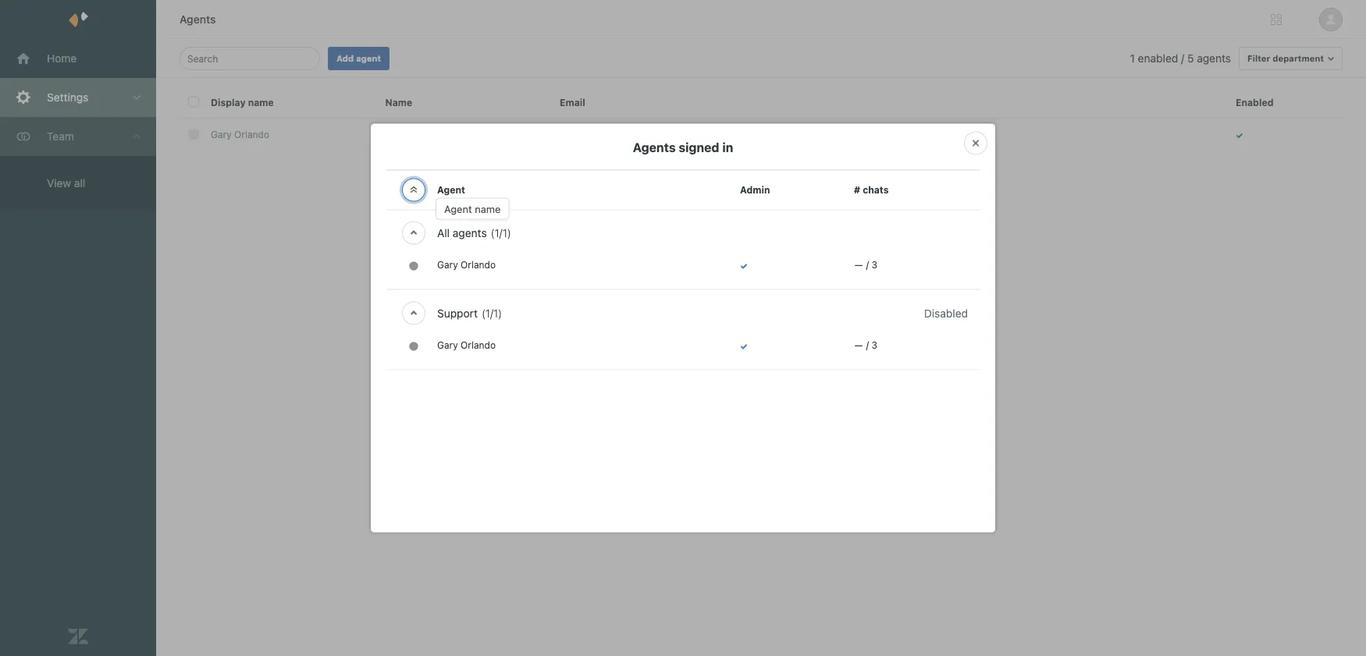 Task type: locate. For each thing, give the bounding box(es) containing it.
agent up "agent name"
[[437, 185, 465, 196]]

2 vertical spatial /
[[866, 340, 869, 351]]

1 vertical spatial )
[[498, 307, 502, 320]]

agents left signed
[[633, 140, 676, 155]]

0 vertical spatial ●
[[409, 260, 419, 272]]

1 horizontal spatial agents
[[1197, 52, 1232, 65]]

2 ― / 3 from the top
[[854, 340, 878, 351]]

/ for support
[[866, 340, 869, 351]]

gary orlando
[[211, 129, 269, 140], [437, 260, 496, 271], [437, 340, 496, 351]]

1 vertical spatial ●
[[409, 340, 419, 353]]

1 vertical spatial orlando
[[461, 260, 496, 271]]

2 vertical spatial orlando
[[461, 340, 496, 351]]

name right display
[[248, 97, 274, 108]]

1 enabled / 5 agents
[[1130, 52, 1232, 65]]

( right support
[[482, 307, 486, 320]]

1
[[1130, 52, 1135, 65]]

agent
[[356, 53, 381, 64]]

agents right 5
[[1197, 52, 1232, 65]]

/
[[1182, 52, 1185, 65], [866, 260, 869, 271], [866, 340, 869, 351]]

0 vertical spatial ― / 3
[[854, 260, 878, 271]]

1 vertical spatial ―
[[854, 340, 864, 351]]

0 horizontal spatial (
[[482, 307, 486, 320]]

in
[[723, 140, 734, 155]]

1 ― from the top
[[854, 260, 864, 271]]

name up the all agents ( 1/1 )
[[475, 203, 501, 215]]

1 horizontal spatial name
[[475, 203, 501, 215]]

name
[[248, 97, 274, 108], [475, 203, 501, 215]]

1 vertical spatial 3
[[872, 340, 878, 351]]

orlando down display name
[[234, 129, 269, 140]]

●
[[409, 260, 419, 272], [409, 340, 419, 353]]

signed
[[679, 140, 720, 155]]

filter department button
[[1239, 47, 1343, 70]]

enabled
[[1236, 97, 1274, 108]]

orlando
[[234, 129, 269, 140], [461, 260, 496, 271], [461, 340, 496, 351]]

0 vertical spatial agent
[[437, 185, 465, 196]]

0 vertical spatial (
[[491, 226, 495, 239]]

1 vertical spatial gary orlando
[[437, 260, 496, 271]]

0 horizontal spatial agents
[[180, 13, 216, 26]]

1 vertical spatial agent
[[444, 203, 472, 215]]

0 vertical spatial gary orlando
[[211, 129, 269, 140]]

gary orlando down support ( 1/1 )
[[437, 340, 496, 351]]

3 for all agents
[[872, 260, 878, 271]]

1 3 from the top
[[872, 260, 878, 271]]

)
[[507, 226, 511, 239], [498, 307, 502, 320]]

3
[[872, 260, 878, 271], [872, 340, 878, 351]]

0 vertical spatial 3
[[872, 260, 878, 271]]

(
[[491, 226, 495, 239], [482, 307, 486, 320]]

0 vertical spatial gary
[[211, 129, 232, 140]]

1/1 right support
[[486, 307, 498, 320]]

● for support
[[409, 340, 419, 353]]

1 vertical spatial /
[[866, 260, 869, 271]]

2 vertical spatial gary
[[437, 340, 458, 351]]

1 vertical spatial agents
[[633, 140, 676, 155]]

2 ― from the top
[[854, 340, 864, 351]]

1 horizontal spatial agents
[[633, 140, 676, 155]]

agents up search text box
[[180, 13, 216, 26]]

2 vertical spatial gary orlando
[[437, 340, 496, 351]]

) right all
[[507, 226, 511, 239]]

1/1
[[495, 226, 507, 239], [486, 307, 498, 320]]

gary down all
[[437, 260, 458, 271]]

filter
[[1248, 53, 1271, 64]]

0 horizontal spatial name
[[248, 97, 274, 108]]

0 vertical spatial name
[[248, 97, 274, 108]]

orlando down support ( 1/1 )
[[461, 340, 496, 351]]

2 3 from the top
[[872, 340, 878, 351]]

0 vertical spatial agents
[[1197, 52, 1232, 65]]

1 vertical spatial name
[[475, 203, 501, 215]]

all
[[74, 177, 85, 190]]

name
[[385, 97, 412, 108]]

) right support
[[498, 307, 502, 320]]

0 vertical spatial ―
[[854, 260, 864, 271]]

― for all agents
[[854, 260, 864, 271]]

gary
[[211, 129, 232, 140], [437, 260, 458, 271], [437, 340, 458, 351]]

agents
[[180, 13, 216, 26], [633, 140, 676, 155]]

filter department
[[1248, 53, 1324, 64]]

/ for all agents
[[866, 260, 869, 271]]

agent up all
[[444, 203, 472, 215]]

gary orlando down display name
[[211, 129, 269, 140]]

gary down display
[[211, 129, 232, 140]]

gary orlando down the all agents ( 1/1 )
[[437, 260, 496, 271]]

agents for agents signed in
[[633, 140, 676, 155]]

0 horizontal spatial agents
[[453, 226, 487, 239]]

gary down support
[[437, 340, 458, 351]]

orlando down the all agents ( 1/1 )
[[461, 260, 496, 271]]

1 ● from the top
[[409, 260, 419, 272]]

1/1 down "agent name"
[[495, 226, 507, 239]]

email
[[560, 97, 585, 108]]

1 vertical spatial (
[[482, 307, 486, 320]]

1 ― / 3 from the top
[[854, 260, 878, 271]]

agents for agents
[[180, 13, 216, 26]]

―
[[854, 260, 864, 271], [854, 340, 864, 351]]

agents
[[1197, 52, 1232, 65], [453, 226, 487, 239]]

0 vertical spatial agents
[[180, 13, 216, 26]]

1 vertical spatial ― / 3
[[854, 340, 878, 351]]

1 vertical spatial 1/1
[[486, 307, 498, 320]]

1 horizontal spatial )
[[507, 226, 511, 239]]

( down "agent name"
[[491, 226, 495, 239]]

agents down "agent name"
[[453, 226, 487, 239]]

admin
[[740, 185, 770, 196]]

display
[[211, 97, 246, 108]]

view
[[47, 177, 71, 190]]

― / 3
[[854, 260, 878, 271], [854, 340, 878, 351]]

1 horizontal spatial (
[[491, 226, 495, 239]]

2 ● from the top
[[409, 340, 419, 353]]

agent
[[437, 185, 465, 196], [444, 203, 472, 215]]

1 vertical spatial gary
[[437, 260, 458, 271]]



Task type: describe. For each thing, give the bounding box(es) containing it.
― / 3 for support
[[854, 340, 878, 351]]

enabled
[[1138, 52, 1179, 65]]

name for display name
[[248, 97, 274, 108]]

#
[[854, 185, 861, 196]]

orlando for all agents
[[461, 260, 496, 271]]

display name
[[211, 97, 274, 108]]

agents signed in
[[633, 140, 734, 155]]

view all
[[47, 177, 85, 190]]

gary orlando for all agents
[[437, 260, 496, 271]]

0 vertical spatial orlando
[[234, 129, 269, 140]]

support
[[437, 307, 478, 320]]

settings
[[47, 91, 89, 104]]

gary orlando for support
[[437, 340, 496, 351]]

support ( 1/1 )
[[437, 307, 502, 320]]

0 horizontal spatial )
[[498, 307, 502, 320]]

1 vertical spatial agents
[[453, 226, 487, 239]]

all agents ( 1/1 )
[[437, 226, 511, 239]]

5
[[1188, 52, 1194, 65]]

orlando for support
[[461, 340, 496, 351]]

home
[[47, 52, 77, 65]]

# chats
[[854, 185, 889, 196]]

0 vertical spatial )
[[507, 226, 511, 239]]

add agent
[[337, 53, 381, 64]]

agent name
[[444, 203, 501, 215]]

disabled
[[924, 307, 968, 320]]

Search text field
[[187, 49, 308, 68]]

0 vertical spatial 1/1
[[495, 226, 507, 239]]

team
[[47, 130, 74, 143]]

gary for support
[[437, 340, 458, 351]]

name for agent name
[[475, 203, 501, 215]]

● for all agents
[[409, 260, 419, 272]]

zendesk products image
[[1271, 14, 1282, 25]]

chats
[[863, 185, 889, 196]]

― / 3 for all agents
[[854, 260, 878, 271]]

agent for agent
[[437, 185, 465, 196]]

― for support
[[854, 340, 864, 351]]

department
[[1273, 53, 1324, 64]]

gary for all agents
[[437, 260, 458, 271]]

0 vertical spatial /
[[1182, 52, 1185, 65]]

3 for support
[[872, 340, 878, 351]]

agent for agent name
[[444, 203, 472, 215]]

add
[[337, 53, 354, 64]]

add agent button
[[328, 47, 390, 70]]

orlandogary85@gmail.com
[[560, 129, 679, 140]]

all
[[437, 226, 450, 239]]



Task type: vqa. For each thing, say whether or not it's contained in the screenshot.
8th created
no



